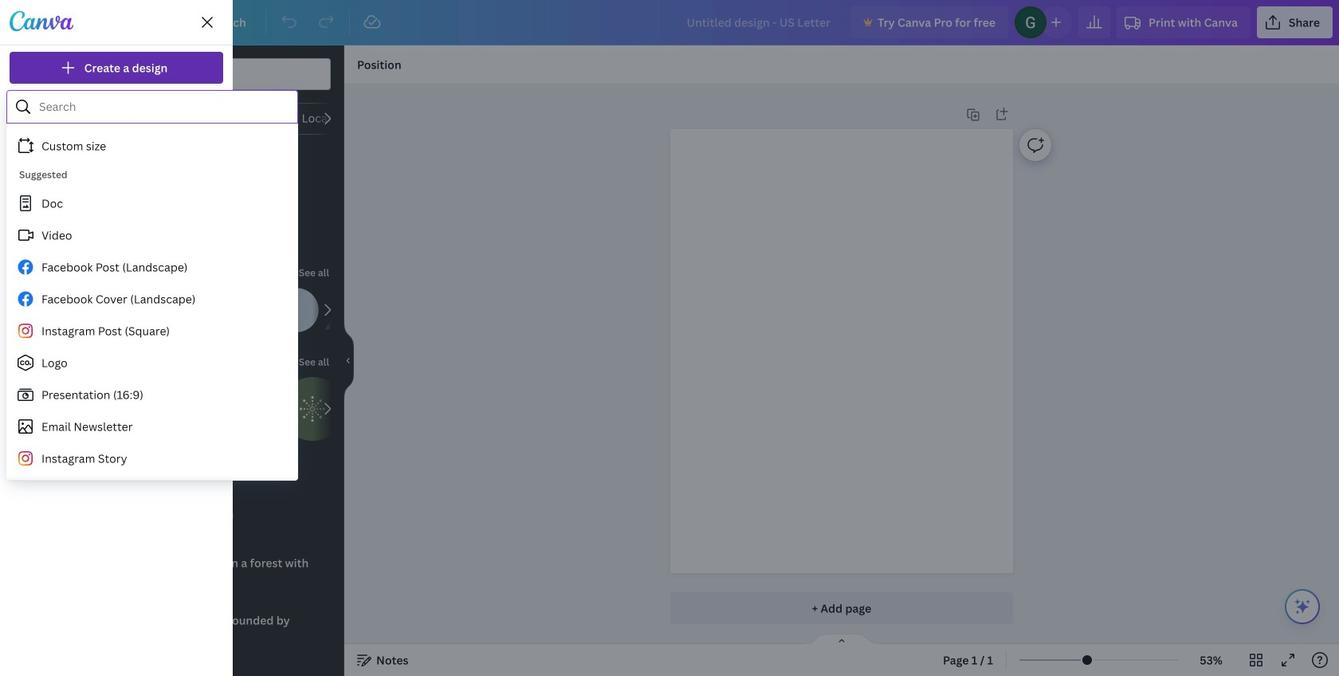 Task type: describe. For each thing, give the bounding box(es) containing it.
minimal sleek utilitarian pinwheel image
[[70, 179, 134, 243]]

square image
[[70, 288, 115, 332]]

Design title text field
[[674, 6, 845, 38]]

add this line to the canvas image
[[172, 288, 217, 332]]

triangle up image
[[325, 288, 370, 332]]

hide image
[[344, 322, 354, 399]]

rounded square image
[[121, 288, 166, 332]]

main menu bar
[[0, 0, 1339, 45]]



Task type: vqa. For each thing, say whether or not it's contained in the screenshot.
search search box
yes



Task type: locate. For each thing, give the bounding box(es) containing it.
group
[[70, 377, 134, 441], [140, 377, 204, 441]]

modern minimal sticker image
[[281, 377, 344, 441]]

canva assistant image
[[1293, 597, 1312, 616]]

list
[[10, 135, 223, 392]]

1 group from the left
[[70, 377, 134, 441]]

Search elements search field
[[102, 59, 299, 89]]

side panel tab list
[[0, 45, 57, 676]]

0 horizontal spatial group
[[70, 377, 134, 441]]

Search search field
[[39, 92, 287, 122]]

1 horizontal spatial group
[[140, 377, 204, 441]]

2 group from the left
[[140, 377, 204, 441]]

white circle shape image
[[274, 288, 319, 332]]

show pages image
[[804, 633, 880, 646]]



